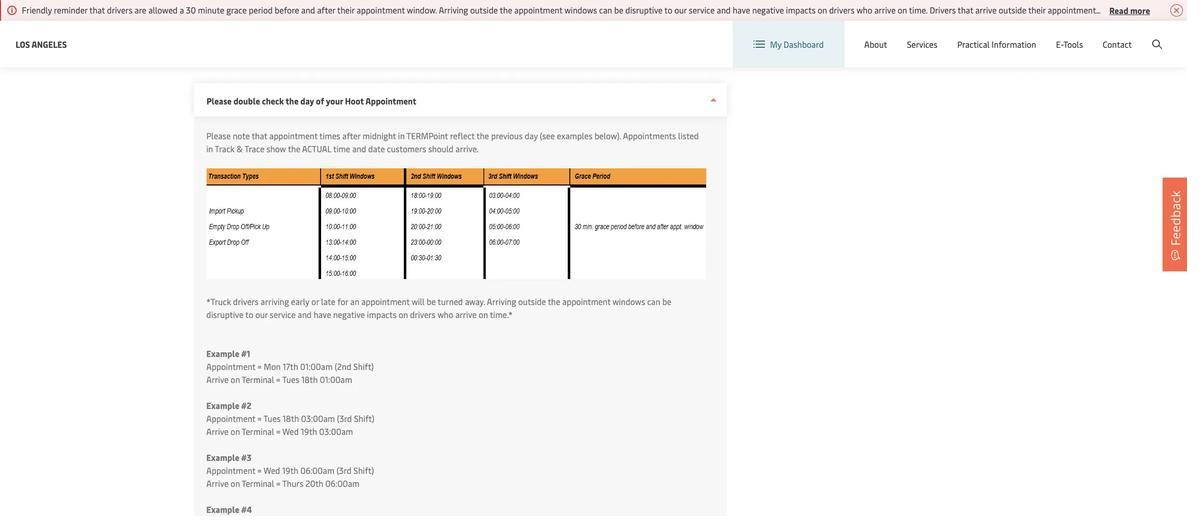 Task type: vqa. For each thing, say whether or not it's contained in the screenshot.
< Global Home
no



Task type: describe. For each thing, give the bounding box(es) containing it.
late
[[321, 296, 335, 308]]

listed
[[678, 130, 699, 142]]

arriving
[[261, 296, 289, 308]]

check
[[262, 95, 284, 107]]

about
[[864, 39, 887, 50]]

please for please double check the day of your hoot appointment
[[206, 95, 231, 107]]

arrive for example #1 appointment = mon 17th 01:00am (2nd shift) arrive on terminal = tues 18th 01:00am
[[206, 374, 229, 386]]

please double check the day of your hoot appointment
[[206, 95, 416, 107]]

appointment for example #1 appointment = mon 17th 01:00am (2nd shift) arrive on terminal = tues 18th 01:00am
[[206, 361, 256, 373]]

0 horizontal spatial after
[[317, 4, 335, 16]]

reminder
[[54, 4, 88, 16]]

angeles
[[32, 38, 67, 50]]

example #4
[[206, 504, 252, 516]]

my dashboard
[[770, 39, 824, 50]]

day inside the please note that appointment times after midnight in termpoint reflect the previous day (see examples below). appointments listed in track & trace show the actual time and date customers should arrive.
[[525, 130, 538, 142]]

account
[[1137, 30, 1167, 42]]

the inside *truck drivers arriving early or late for an appointment will be turned away. arriving outside the appointment windows can be disruptive to our service and have negative impacts on drivers who arrive on time.*
[[548, 296, 560, 308]]

switch location button
[[878, 30, 953, 42]]

aw
[[1182, 4, 1187, 16]]

actual
[[302, 143, 331, 155]]

examples
[[557, 130, 592, 142]]

friendly
[[22, 4, 52, 16]]

hoot
[[345, 95, 364, 107]]

that for friendly reminder that drivers are allowed a 30 minute grace period before and after their appointment window. arriving outside the appointment windows can be disruptive to our service and have negative impacts on drivers who arrive on time. drivers that arrive outside their appointment window will be turned aw
[[89, 4, 105, 16]]

time.*
[[490, 309, 513, 321]]

feedback
[[1167, 191, 1184, 246]]

2 horizontal spatial arrive
[[975, 4, 997, 16]]

0 vertical spatial turned
[[1155, 4, 1180, 16]]

0 vertical spatial to
[[664, 4, 672, 16]]

and inside the please note that appointment times after midnight in termpoint reflect the previous day (see examples below). appointments listed in track & trace show the actual time and date customers should arrive.
[[352, 143, 366, 155]]

a
[[180, 4, 184, 16]]

reflect
[[450, 130, 475, 142]]

that for please note that appointment times after midnight in termpoint reflect the previous day (see examples below). appointments listed in track & trace show the actual time and date customers should arrive.
[[252, 130, 267, 142]]

impacts inside *truck drivers arriving early or late for an appointment will be turned away. arriving outside the appointment windows can be disruptive to our service and have negative impacts on drivers who arrive on time.*
[[367, 309, 397, 321]]

example for example #3 appointment = wed 19th 06:00am (3rd shift) arrive on terminal = thurs 20th 06:00am
[[206, 452, 239, 464]]

20th
[[305, 478, 323, 490]]

who inside *truck drivers arriving early or late for an appointment will be turned away. arriving outside the appointment windows can be disruptive to our service and have negative impacts on drivers who arrive on time.*
[[437, 309, 453, 321]]

please for please note that appointment times after midnight in termpoint reflect the previous day (see examples below). appointments listed in track & trace show the actual time and date customers should arrive.
[[206, 130, 231, 142]]

arriving inside *truck drivers arriving early or late for an appointment will be turned away. arriving outside the appointment windows can be disruptive to our service and have negative impacts on drivers who arrive on time.*
[[487, 296, 516, 308]]

0 horizontal spatial windows
[[564, 4, 597, 16]]

more
[[1130, 4, 1150, 16]]

thurs
[[282, 478, 303, 490]]

0 vertical spatial impacts
[[786, 4, 816, 16]]

are
[[135, 4, 146, 16]]

date
[[368, 143, 385, 155]]

&
[[237, 143, 243, 155]]

(see
[[540, 130, 555, 142]]

period
[[249, 4, 273, 16]]

practical information button
[[957, 21, 1036, 68]]

#3
[[241, 452, 251, 464]]

0 horizontal spatial can
[[599, 4, 612, 16]]

contact
[[1103, 39, 1132, 50]]

global menu button
[[964, 21, 1044, 52]]

login / create account
[[1083, 30, 1167, 42]]

los angeles
[[16, 38, 67, 50]]

close alert image
[[1170, 4, 1183, 17]]

please double check the day of your hoot appointment button
[[194, 83, 727, 117]]

appointment for example #2 appointment = tues 18th 03:00am (3rd shift) arrive on terminal = wed 19th 03:00am
[[206, 413, 256, 425]]

0 vertical spatial negative
[[752, 4, 784, 16]]

window
[[1098, 4, 1127, 16]]

termpoint
[[406, 130, 448, 142]]

for
[[337, 296, 348, 308]]

appointments
[[623, 130, 676, 142]]

terminal for wed
[[242, 478, 274, 490]]

to inside *truck drivers arriving early or late for an appointment will be turned away. arriving outside the appointment windows can be disruptive to our service and have negative impacts on drivers who arrive on time.*
[[245, 309, 253, 321]]

example for example #2 appointment = tues 18th 03:00am (3rd shift) arrive on terminal = wed 19th 03:00am
[[206, 400, 239, 412]]

login
[[1083, 30, 1103, 42]]

time.
[[909, 4, 928, 16]]

appointment inside dropdown button
[[365, 95, 416, 107]]

example #1 appointment = mon 17th 01:00am (2nd shift) arrive on terminal = tues 18th 01:00am
[[206, 348, 374, 386]]

0 vertical spatial 01:00am
[[300, 361, 333, 373]]

show
[[266, 143, 286, 155]]

30
[[186, 4, 196, 16]]

my dashboard button
[[753, 21, 824, 68]]

terminal for mon
[[242, 374, 274, 386]]

or
[[311, 296, 319, 308]]

*truck
[[206, 296, 231, 308]]

services
[[907, 39, 937, 50]]

los angeles link
[[16, 38, 67, 51]]

minute
[[198, 4, 224, 16]]

2 horizontal spatial outside
[[999, 4, 1026, 16]]

customers
[[387, 143, 426, 155]]

1 horizontal spatial arrive
[[874, 4, 896, 16]]

e-tools button
[[1056, 21, 1083, 68]]

services button
[[907, 21, 937, 68]]

day inside dropdown button
[[300, 95, 314, 107]]

our inside *truck drivers arriving early or late for an appointment will be turned away. arriving outside the appointment windows can be disruptive to our service and have negative impacts on drivers who arrive on time.*
[[255, 309, 268, 321]]

1 horizontal spatial have
[[733, 4, 750, 16]]

19th inside example #2 appointment = tues 18th 03:00am (3rd shift) arrive on terminal = wed 19th 03:00am
[[301, 426, 317, 438]]

location
[[921, 30, 953, 42]]

windows inside *truck drivers arriving early or late for an appointment will be turned away. arriving outside the appointment windows can be disruptive to our service and have negative impacts on drivers who arrive on time.*
[[613, 296, 645, 308]]

(3rd for 03:00am
[[337, 413, 352, 425]]

(2nd
[[335, 361, 351, 373]]

18th inside example #2 appointment = tues 18th 03:00am (3rd shift) arrive on terminal = wed 19th 03:00am
[[283, 413, 299, 425]]

example #3 appointment = wed 19th 06:00am (3rd shift) arrive on terminal = thurs 20th 06:00am
[[206, 452, 374, 490]]

#4
[[241, 504, 252, 516]]

1 vertical spatial 06:00am
[[325, 478, 360, 490]]

away.
[[465, 296, 485, 308]]

below).
[[595, 130, 621, 142]]

tools
[[1063, 39, 1083, 50]]

turned inside *truck drivers arriving early or late for an appointment will be turned away. arriving outside the appointment windows can be disruptive to our service and have negative impacts on drivers who arrive on time.*
[[438, 296, 463, 308]]

shift) for 06:00am
[[354, 465, 374, 477]]

2 their from the left
[[1028, 4, 1046, 16]]

on inside example #3 appointment = wed 19th 06:00am (3rd shift) arrive on terminal = thurs 20th 06:00am
[[231, 478, 240, 490]]

wed inside example #3 appointment = wed 19th 06:00am (3rd shift) arrive on terminal = thurs 20th 06:00am
[[264, 465, 280, 477]]

disruptive inside *truck drivers arriving early or late for an appointment will be turned away. arriving outside the appointment windows can be disruptive to our service and have negative impacts on drivers who arrive on time.*
[[206, 309, 243, 321]]

times
[[319, 130, 340, 142]]

0 horizontal spatial arriving
[[439, 4, 468, 16]]

terminal for tues
[[242, 426, 274, 438]]

previous
[[491, 130, 523, 142]]

appointment windows image
[[206, 169, 706, 279]]

feedback button
[[1163, 178, 1187, 271]]

please note that appointment times after midnight in termpoint reflect the previous day (see examples below). appointments listed in track & trace show the actual time and date customers should arrive.
[[206, 130, 699, 155]]

drivers
[[930, 4, 956, 16]]

e-
[[1056, 39, 1063, 50]]



Task type: locate. For each thing, give the bounding box(es) containing it.
0 vertical spatial day
[[300, 95, 314, 107]]

1 vertical spatial windows
[[613, 296, 645, 308]]

1 terminal from the top
[[242, 374, 274, 386]]

that right drivers
[[958, 4, 973, 16]]

/
[[1105, 30, 1109, 42]]

1 vertical spatial 19th
[[282, 465, 298, 477]]

2 terminal from the top
[[242, 426, 274, 438]]

that
[[89, 4, 105, 16], [958, 4, 973, 16], [252, 130, 267, 142]]

mon
[[264, 361, 281, 373]]

3 arrive from the top
[[206, 478, 229, 490]]

(3rd inside example #3 appointment = wed 19th 06:00am (3rd shift) arrive on terminal = thurs 20th 06:00am
[[337, 465, 352, 477]]

negative inside *truck drivers arriving early or late for an appointment will be turned away. arriving outside the appointment windows can be disruptive to our service and have negative impacts on drivers who arrive on time.*
[[333, 309, 365, 321]]

1 vertical spatial shift)
[[354, 413, 374, 425]]

allowed
[[148, 4, 178, 16]]

time
[[333, 143, 350, 155]]

0 horizontal spatial in
[[206, 143, 213, 155]]

0 vertical spatial terminal
[[242, 374, 274, 386]]

18th
[[301, 374, 318, 386], [283, 413, 299, 425]]

service
[[689, 4, 715, 16], [270, 309, 296, 321]]

1 horizontal spatial after
[[342, 130, 361, 142]]

1 vertical spatial to
[[245, 309, 253, 321]]

1 horizontal spatial in
[[398, 130, 405, 142]]

0 horizontal spatial 19th
[[282, 465, 298, 477]]

1 horizontal spatial will
[[1129, 4, 1142, 16]]

19th up thurs
[[282, 465, 298, 477]]

example left #4
[[206, 504, 239, 516]]

note
[[233, 130, 250, 142]]

information
[[992, 39, 1036, 50]]

before
[[275, 4, 299, 16]]

terminal inside example #3 appointment = wed 19th 06:00am (3rd shift) arrive on terminal = thurs 20th 06:00am
[[242, 478, 274, 490]]

appointment
[[357, 4, 405, 16], [514, 4, 563, 16], [1048, 4, 1096, 16], [269, 130, 318, 142], [361, 296, 410, 308], [562, 296, 611, 308]]

3 terminal from the top
[[242, 478, 274, 490]]

1 vertical spatial 18th
[[283, 413, 299, 425]]

0 horizontal spatial who
[[437, 309, 453, 321]]

arrive inside example #2 appointment = tues 18th 03:00am (3rd shift) arrive on terminal = wed 19th 03:00am
[[206, 426, 229, 438]]

3 example from the top
[[206, 452, 239, 464]]

turned left aw
[[1155, 4, 1180, 16]]

arrive inside example #3 appointment = wed 19th 06:00am (3rd shift) arrive on terminal = thurs 20th 06:00am
[[206, 478, 229, 490]]

example inside example #1 appointment = mon 17th 01:00am (2nd shift) arrive on terminal = tues 18th 01:00am
[[206, 348, 239, 360]]

terminal inside example #2 appointment = tues 18th 03:00am (3rd shift) arrive on terminal = wed 19th 03:00am
[[242, 426, 274, 438]]

be
[[614, 4, 623, 16], [1144, 4, 1153, 16], [427, 296, 436, 308], [662, 296, 671, 308]]

arrive.
[[456, 143, 478, 155]]

0 horizontal spatial 18th
[[283, 413, 299, 425]]

0 vertical spatial service
[[689, 4, 715, 16]]

01:00am right '17th'
[[300, 361, 333, 373]]

grace
[[226, 4, 247, 16]]

please inside dropdown button
[[206, 95, 231, 107]]

0 horizontal spatial that
[[89, 4, 105, 16]]

please inside the please note that appointment times after midnight in termpoint reflect the previous day (see examples below). appointments listed in track & trace show the actual time and date customers should arrive.
[[206, 130, 231, 142]]

#2
[[241, 400, 251, 412]]

example
[[206, 348, 239, 360], [206, 400, 239, 412], [206, 452, 239, 464], [206, 504, 239, 516]]

01:00am down (2nd
[[320, 374, 352, 386]]

outside
[[470, 4, 498, 16], [999, 4, 1026, 16], [518, 296, 546, 308]]

global menu
[[986, 30, 1034, 42]]

example for example #1 appointment = mon 17th 01:00am (2nd shift) arrive on terminal = tues 18th 01:00am
[[206, 348, 239, 360]]

1 vertical spatial terminal
[[242, 426, 274, 438]]

1 horizontal spatial outside
[[518, 296, 546, 308]]

wed inside example #2 appointment = tues 18th 03:00am (3rd shift) arrive on terminal = wed 19th 03:00am
[[282, 426, 299, 438]]

1 horizontal spatial wed
[[282, 426, 299, 438]]

please up track
[[206, 130, 231, 142]]

on
[[818, 4, 827, 16], [898, 4, 907, 16], [399, 309, 408, 321], [479, 309, 488, 321], [231, 374, 240, 386], [231, 426, 240, 438], [231, 478, 240, 490]]

arrive left time.
[[874, 4, 896, 16]]

18th inside example #1 appointment = mon 17th 01:00am (2nd shift) arrive on terminal = tues 18th 01:00am
[[301, 374, 318, 386]]

our
[[674, 4, 687, 16], [255, 309, 268, 321]]

appointment inside example #3 appointment = wed 19th 06:00am (3rd shift) arrive on terminal = thurs 20th 06:00am
[[206, 465, 256, 477]]

in left track
[[206, 143, 213, 155]]

shift) for 03:00am
[[354, 413, 374, 425]]

1 vertical spatial our
[[255, 309, 268, 321]]

please
[[206, 95, 231, 107], [206, 130, 231, 142]]

06:00am up 20th
[[300, 465, 334, 477]]

0 vertical spatial arriving
[[439, 4, 468, 16]]

arrive
[[874, 4, 896, 16], [975, 4, 997, 16], [455, 309, 477, 321]]

negative
[[752, 4, 784, 16], [333, 309, 365, 321]]

and inside *truck drivers arriving early or late for an appointment will be turned away. arriving outside the appointment windows can be disruptive to our service and have negative impacts on drivers who arrive on time.*
[[298, 309, 312, 321]]

after right before
[[317, 4, 335, 16]]

turned
[[1155, 4, 1180, 16], [438, 296, 463, 308]]

06:00am right 20th
[[325, 478, 360, 490]]

arrive inside example #1 appointment = mon 17th 01:00am (2nd shift) arrive on terminal = tues 18th 01:00am
[[206, 374, 229, 386]]

contact button
[[1103, 21, 1132, 68]]

that up trace
[[252, 130, 267, 142]]

who
[[857, 4, 872, 16], [437, 309, 453, 321]]

1 horizontal spatial negative
[[752, 4, 784, 16]]

day
[[300, 95, 314, 107], [525, 130, 538, 142]]

terminal
[[242, 374, 274, 386], [242, 426, 274, 438], [242, 478, 274, 490]]

1 horizontal spatial tues
[[282, 374, 299, 386]]

0 horizontal spatial have
[[314, 309, 331, 321]]

appointment inside example #2 appointment = tues 18th 03:00am (3rd shift) arrive on terminal = wed 19th 03:00am
[[206, 413, 256, 425]]

turned left the away.
[[438, 296, 463, 308]]

1 vertical spatial impacts
[[367, 309, 397, 321]]

1 their from the left
[[337, 4, 355, 16]]

0 horizontal spatial outside
[[470, 4, 498, 16]]

06:00am
[[300, 465, 334, 477], [325, 478, 360, 490]]

window.
[[407, 4, 437, 16]]

1 horizontal spatial to
[[664, 4, 672, 16]]

1 vertical spatial can
[[647, 296, 660, 308]]

0 vertical spatial tues
[[282, 374, 299, 386]]

trace
[[245, 143, 264, 155]]

terminal inside example #1 appointment = mon 17th 01:00am (2nd shift) arrive on terminal = tues 18th 01:00am
[[242, 374, 274, 386]]

arriving right window.
[[439, 4, 468, 16]]

2 horizontal spatial that
[[958, 4, 973, 16]]

dashboard
[[784, 39, 824, 50]]

1 horizontal spatial can
[[647, 296, 660, 308]]

0 horizontal spatial to
[[245, 309, 253, 321]]

0 horizontal spatial day
[[300, 95, 314, 107]]

example for example #4
[[206, 504, 239, 516]]

1 example from the top
[[206, 348, 239, 360]]

0 vertical spatial will
[[1129, 4, 1142, 16]]

=
[[258, 361, 262, 373], [276, 374, 280, 386], [258, 413, 262, 425], [276, 426, 280, 438], [258, 465, 262, 477], [276, 478, 280, 490]]

example inside example #2 appointment = tues 18th 03:00am (3rd shift) arrive on terminal = wed 19th 03:00am
[[206, 400, 239, 412]]

after up time
[[342, 130, 361, 142]]

0 vertical spatial disruptive
[[625, 4, 663, 16]]

terminal up #4
[[242, 478, 274, 490]]

1 please from the top
[[206, 95, 231, 107]]

double
[[233, 95, 260, 107]]

1 vertical spatial arrive
[[206, 426, 229, 438]]

appointment down #2
[[206, 413, 256, 425]]

example #2 appointment = tues 18th 03:00am (3rd shift) arrive on terminal = wed 19th 03:00am
[[206, 400, 374, 438]]

1 horizontal spatial windows
[[613, 296, 645, 308]]

2 please from the top
[[206, 130, 231, 142]]

0 horizontal spatial turned
[[438, 296, 463, 308]]

0 horizontal spatial disruptive
[[206, 309, 243, 321]]

0 vertical spatial arrive
[[206, 374, 229, 386]]

1 horizontal spatial turned
[[1155, 4, 1180, 16]]

0 vertical spatial (3rd
[[337, 413, 352, 425]]

that inside the please note that appointment times after midnight in termpoint reflect the previous day (see examples below). appointments listed in track & trace show the actual time and date customers should arrive.
[[252, 130, 267, 142]]

create
[[1111, 30, 1135, 42]]

appointment inside the please note that appointment times after midnight in termpoint reflect the previous day (see examples below). appointments listed in track & trace show the actual time and date customers should arrive.
[[269, 130, 318, 142]]

shift) for 01:00am
[[353, 361, 374, 373]]

e-tools
[[1056, 39, 1083, 50]]

tues inside example #1 appointment = mon 17th 01:00am (2nd shift) arrive on terminal = tues 18th 01:00am
[[282, 374, 299, 386]]

0 horizontal spatial arrive
[[455, 309, 477, 321]]

have inside *truck drivers arriving early or late for an appointment will be turned away. arriving outside the appointment windows can be disruptive to our service and have negative impacts on drivers who arrive on time.*
[[314, 309, 331, 321]]

1 vertical spatial disruptive
[[206, 309, 243, 321]]

2 arrive from the top
[[206, 426, 229, 438]]

appointment down the #1
[[206, 361, 256, 373]]

0 horizontal spatial our
[[255, 309, 268, 321]]

please double check the day of your hoot appointment element
[[194, 117, 727, 517]]

practical information
[[957, 39, 1036, 50]]

0 vertical spatial please
[[206, 95, 231, 107]]

1 horizontal spatial day
[[525, 130, 538, 142]]

and
[[301, 4, 315, 16], [717, 4, 731, 16], [352, 143, 366, 155], [298, 309, 312, 321]]

shift)
[[353, 361, 374, 373], [354, 413, 374, 425], [354, 465, 374, 477]]

example left the #1
[[206, 348, 239, 360]]

friendly reminder that drivers are allowed a 30 minute grace period before and after their appointment window. arriving outside the appointment windows can be disruptive to our service and have negative impacts on drivers who arrive on time. drivers that arrive outside their appointment window will be turned aw
[[22, 4, 1187, 16]]

day left (see at top left
[[525, 130, 538, 142]]

01:00am
[[300, 361, 333, 373], [320, 374, 352, 386]]

terminal up #3
[[242, 426, 274, 438]]

19th up example #3 appointment = wed 19th 06:00am (3rd shift) arrive on terminal = thurs 20th 06:00am
[[301, 426, 317, 438]]

0 vertical spatial windows
[[564, 4, 597, 16]]

arrive up global
[[975, 4, 997, 16]]

please left double
[[206, 95, 231, 107]]

1 horizontal spatial that
[[252, 130, 267, 142]]

drivers
[[107, 4, 133, 16], [829, 4, 855, 16], [233, 296, 259, 308], [410, 309, 436, 321]]

can
[[599, 4, 612, 16], [647, 296, 660, 308]]

0 horizontal spatial service
[[270, 309, 296, 321]]

shift) inside example #3 appointment = wed 19th 06:00am (3rd shift) arrive on terminal = thurs 20th 06:00am
[[354, 465, 374, 477]]

appointment right the hoot
[[365, 95, 416, 107]]

service inside *truck drivers arriving early or late for an appointment will be turned away. arriving outside the appointment windows can be disruptive to our service and have negative impacts on drivers who arrive on time.*
[[270, 309, 296, 321]]

track
[[215, 143, 235, 155]]

2 vertical spatial shift)
[[354, 465, 374, 477]]

los
[[16, 38, 30, 50]]

1 arrive from the top
[[206, 374, 229, 386]]

1 vertical spatial arriving
[[487, 296, 516, 308]]

0 horizontal spatial will
[[412, 296, 425, 308]]

1 vertical spatial after
[[342, 130, 361, 142]]

an
[[350, 296, 359, 308]]

read more
[[1109, 4, 1150, 16]]

read
[[1109, 4, 1128, 16]]

1 vertical spatial (3rd
[[337, 465, 352, 477]]

your
[[326, 95, 343, 107]]

17th
[[283, 361, 298, 373]]

1 vertical spatial in
[[206, 143, 213, 155]]

0 vertical spatial can
[[599, 4, 612, 16]]

0 horizontal spatial negative
[[333, 309, 365, 321]]

will inside *truck drivers arriving early or late for an appointment will be turned away. arriving outside the appointment windows can be disruptive to our service and have negative impacts on drivers who arrive on time.*
[[412, 296, 425, 308]]

1 horizontal spatial arriving
[[487, 296, 516, 308]]

0 vertical spatial wed
[[282, 426, 299, 438]]

1 vertical spatial service
[[270, 309, 296, 321]]

example inside example #3 appointment = wed 19th 06:00am (3rd shift) arrive on terminal = thurs 20th 06:00am
[[206, 452, 239, 464]]

1 vertical spatial turned
[[438, 296, 463, 308]]

1 horizontal spatial service
[[689, 4, 715, 16]]

day left of
[[300, 95, 314, 107]]

their
[[337, 4, 355, 16], [1028, 4, 1046, 16]]

1 vertical spatial wed
[[264, 465, 280, 477]]

0 vertical spatial 06:00am
[[300, 465, 334, 477]]

2 example from the top
[[206, 400, 239, 412]]

arrive down the away.
[[455, 309, 477, 321]]

appointment inside example #1 appointment = mon 17th 01:00am (2nd shift) arrive on terminal = tues 18th 01:00am
[[206, 361, 256, 373]]

negative up my
[[752, 4, 784, 16]]

terminal down the mon
[[242, 374, 274, 386]]

19th inside example #3 appointment = wed 19th 06:00am (3rd shift) arrive on terminal = thurs 20th 06:00am
[[282, 465, 298, 477]]

1 vertical spatial tues
[[264, 413, 281, 425]]

1 vertical spatial will
[[412, 296, 425, 308]]

1 vertical spatial 03:00am
[[319, 426, 353, 438]]

1 horizontal spatial disruptive
[[625, 4, 663, 16]]

shift) inside example #1 appointment = mon 17th 01:00am (2nd shift) arrive on terminal = tues 18th 01:00am
[[353, 361, 374, 373]]

1 vertical spatial day
[[525, 130, 538, 142]]

1 horizontal spatial 18th
[[301, 374, 318, 386]]

1 horizontal spatial our
[[674, 4, 687, 16]]

switch
[[894, 30, 919, 42]]

arriving up the time.*
[[487, 296, 516, 308]]

0 vertical spatial in
[[398, 130, 405, 142]]

example left #2
[[206, 400, 239, 412]]

example left #3
[[206, 452, 239, 464]]

1 vertical spatial 01:00am
[[320, 374, 352, 386]]

negative down an
[[333, 309, 365, 321]]

0 vertical spatial after
[[317, 4, 335, 16]]

practical
[[957, 39, 990, 50]]

after inside the please note that appointment times after midnight in termpoint reflect the previous day (see examples below). appointments listed in track & trace show the actual time and date customers should arrive.
[[342, 130, 361, 142]]

the inside dropdown button
[[285, 95, 298, 107]]

(3rd for 06:00am
[[337, 465, 352, 477]]

0 vertical spatial who
[[857, 4, 872, 16]]

outside inside *truck drivers arriving early or late for an appointment will be turned away. arriving outside the appointment windows can be disruptive to our service and have negative impacts on drivers who arrive on time.*
[[518, 296, 546, 308]]

after
[[317, 4, 335, 16], [342, 130, 361, 142]]

2 vertical spatial terminal
[[242, 478, 274, 490]]

that right reminder
[[89, 4, 105, 16]]

0 vertical spatial our
[[674, 4, 687, 16]]

(3rd inside example #2 appointment = tues 18th 03:00am (3rd shift) arrive on terminal = wed 19th 03:00am
[[337, 413, 352, 425]]

*truck drivers arriving early or late for an appointment will be turned away. arriving outside the appointment windows can be disruptive to our service and have negative impacts on drivers who arrive on time.*
[[206, 296, 671, 321]]

0 horizontal spatial tues
[[264, 413, 281, 425]]

tues inside example #2 appointment = tues 18th 03:00am (3rd shift) arrive on terminal = wed 19th 03:00am
[[264, 413, 281, 425]]

arrive for example #3 appointment = wed 19th 06:00am (3rd shift) arrive on terminal = thurs 20th 06:00am
[[206, 478, 229, 490]]

0 vertical spatial 03:00am
[[301, 413, 335, 425]]

4 example from the top
[[206, 504, 239, 516]]

arrive for example #2 appointment = tues 18th 03:00am (3rd shift) arrive on terminal = wed 19th 03:00am
[[206, 426, 229, 438]]

1 vertical spatial who
[[437, 309, 453, 321]]

#1
[[241, 348, 250, 360]]

on inside example #2 appointment = tues 18th 03:00am (3rd shift) arrive on terminal = wed 19th 03:00am
[[231, 426, 240, 438]]

switch location
[[894, 30, 953, 42]]

early
[[291, 296, 309, 308]]

0 vertical spatial 18th
[[301, 374, 318, 386]]

1 vertical spatial negative
[[333, 309, 365, 321]]

shift) inside example #2 appointment = tues 18th 03:00am (3rd shift) arrive on terminal = wed 19th 03:00am
[[354, 413, 374, 425]]

on inside example #1 appointment = mon 17th 01:00am (2nd shift) arrive on terminal = tues 18th 01:00am
[[231, 374, 240, 386]]

of
[[316, 95, 324, 107]]

login / create account link
[[1064, 21, 1167, 52]]

1 vertical spatial have
[[314, 309, 331, 321]]

in up customers
[[398, 130, 405, 142]]

will
[[1129, 4, 1142, 16], [412, 296, 425, 308]]

appointment for example #3 appointment = wed 19th 06:00am (3rd shift) arrive on terminal = thurs 20th 06:00am
[[206, 465, 256, 477]]

arrive inside *truck drivers arriving early or late for an appointment will be turned away. arriving outside the appointment windows can be disruptive to our service and have negative impacts on drivers who arrive on time.*
[[455, 309, 477, 321]]

should
[[428, 143, 454, 155]]

1 horizontal spatial 19th
[[301, 426, 317, 438]]

can inside *truck drivers arriving early or late for an appointment will be turned away. arriving outside the appointment windows can be disruptive to our service and have negative impacts on drivers who arrive on time.*
[[647, 296, 660, 308]]

tues
[[282, 374, 299, 386], [264, 413, 281, 425]]

0 horizontal spatial their
[[337, 4, 355, 16]]

0 vertical spatial shift)
[[353, 361, 374, 373]]

impacts
[[786, 4, 816, 16], [367, 309, 397, 321]]

midnight
[[363, 130, 396, 142]]

1 horizontal spatial impacts
[[786, 4, 816, 16]]

appointment down #3
[[206, 465, 256, 477]]

1 horizontal spatial who
[[857, 4, 872, 16]]

2 vertical spatial arrive
[[206, 478, 229, 490]]



